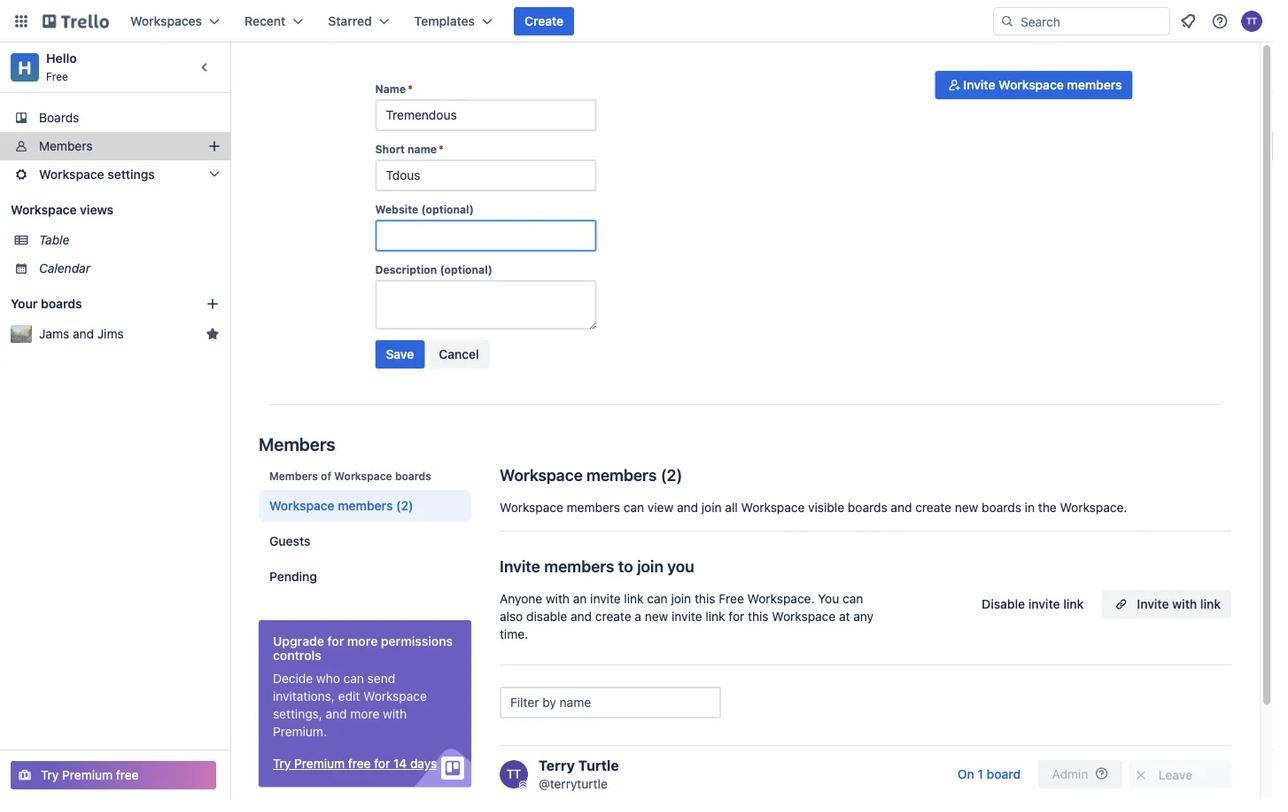 Task type: describe. For each thing, give the bounding box(es) containing it.
boards up (2)
[[395, 470, 431, 482]]

workspaces
[[130, 14, 202, 28]]

try premium free button
[[11, 761, 216, 789]]

(
[[661, 465, 667, 484]]

create button
[[514, 7, 574, 35]]

)
[[676, 465, 682, 484]]

0 horizontal spatial join
[[637, 556, 664, 575]]

decide
[[273, 671, 313, 686]]

jims
[[97, 326, 124, 341]]

invite for invite members to join you
[[500, 556, 540, 575]]

with for anyone
[[546, 591, 570, 606]]

free inside anyone with an invite link can join this free workspace. you can also disable and create a new invite link for this workspace at any time.
[[719, 591, 744, 606]]

and inside anyone with an invite link can join this free workspace. you can also disable and create a new invite link for this workspace at any time.
[[571, 609, 592, 624]]

can left view
[[624, 500, 644, 515]]

premium for try premium free
[[62, 768, 113, 782]]

website
[[375, 203, 418, 215]]

invite workspace members
[[963, 78, 1122, 92]]

open information menu image
[[1211, 12, 1229, 30]]

jams and jims
[[39, 326, 124, 341]]

table link
[[39, 231, 220, 249]]

organizationdetailform element
[[375, 82, 597, 376]]

1 vertical spatial more
[[350, 707, 380, 721]]

boards up jams
[[41, 296, 82, 311]]

terry turtle @terryturtle
[[539, 757, 619, 791]]

premium for try premium free for 14 days
[[294, 756, 345, 771]]

and right view
[[677, 500, 698, 515]]

settings
[[107, 167, 155, 182]]

members link
[[0, 132, 230, 160]]

you
[[667, 556, 694, 575]]

h link
[[11, 53, 39, 82]]

and right visible
[[891, 500, 912, 515]]

with for invite
[[1172, 597, 1197, 611]]

disable invite link
[[982, 597, 1084, 611]]

an
[[573, 591, 587, 606]]

1 vertical spatial members
[[259, 433, 335, 454]]

create inside anyone with an invite link can join this free workspace. you can also disable and create a new invite link for this workspace at any time.
[[595, 609, 631, 624]]

on 1 board
[[958, 767, 1021, 781]]

invite workspace members button
[[935, 71, 1133, 99]]

time.
[[500, 627, 528, 641]]

edit
[[338, 689, 360, 703]]

name *
[[375, 82, 413, 95]]

send
[[367, 671, 395, 686]]

join inside anyone with an invite link can join this free workspace. you can also disable and create a new invite link for this workspace at any time.
[[671, 591, 691, 606]]

0 vertical spatial workspace members
[[500, 465, 657, 484]]

try for try premium free
[[41, 768, 59, 782]]

0 horizontal spatial invite
[[590, 591, 621, 606]]

0 horizontal spatial *
[[408, 82, 413, 95]]

and inside upgrade for more permissions controls decide who can send invitations, edit workspace settings, and more with premium.
[[326, 707, 347, 721]]

invite members to join you
[[500, 556, 694, 575]]

new inside anyone with an invite link can join this free workspace. you can also disable and create a new invite link for this workspace at any time.
[[645, 609, 668, 624]]

on 1 board link
[[947, 760, 1031, 789]]

calendar link
[[39, 260, 220, 277]]

terry turtle (terryturtle) image
[[1241, 11, 1263, 32]]

primary element
[[0, 0, 1273, 43]]

14
[[393, 756, 407, 771]]

recent
[[245, 14, 286, 28]]

settings,
[[273, 707, 322, 721]]

invite for invite workspace members
[[963, 78, 995, 92]]

who
[[316, 671, 340, 686]]

days
[[410, 756, 437, 771]]

jams
[[39, 326, 69, 341]]

members up the invite members to join you
[[567, 500, 620, 515]]

invite with link
[[1137, 597, 1221, 611]]

upgrade
[[273, 634, 324, 649]]

members of workspace boards
[[269, 470, 431, 482]]

back to home image
[[43, 7, 109, 35]]

try premium free for 14 days
[[273, 756, 437, 771]]

name
[[375, 82, 406, 95]]

you
[[818, 591, 839, 606]]

workspace inside workspace settings dropdown button
[[39, 167, 104, 182]]

workspace inside anyone with an invite link can join this free workspace. you can also disable and create a new invite link for this workspace at any time.
[[772, 609, 836, 624]]

members inside invite workspace members button
[[1067, 78, 1122, 92]]

create
[[525, 14, 564, 28]]

can inside upgrade for more permissions controls decide who can send invitations, edit workspace settings, and more with premium.
[[343, 671, 364, 686]]

jams and jims link
[[39, 325, 198, 343]]

1 horizontal spatial invite
[[672, 609, 702, 624]]

premium.
[[273, 724, 327, 739]]

0 vertical spatial join
[[702, 500, 722, 515]]

also
[[500, 609, 523, 624]]

members left (
[[587, 465, 657, 484]]

(optional) for description (optional)
[[440, 263, 492, 276]]

hello link
[[46, 51, 77, 66]]

h
[[18, 57, 31, 78]]

visible
[[808, 500, 844, 515]]

workspaces button
[[120, 7, 230, 35]]

invite for invite with link
[[1137, 597, 1169, 611]]

a
[[635, 609, 641, 624]]

with inside upgrade for more permissions controls decide who can send invitations, edit workspace settings, and more with premium.
[[383, 707, 407, 721]]

sm image for leave link
[[1132, 766, 1150, 784]]

try premium free
[[41, 768, 139, 782]]

sm image for invite workspace members button
[[946, 76, 963, 94]]

description (optional)
[[375, 263, 492, 276]]

on
[[958, 767, 974, 781]]

disable
[[526, 609, 567, 624]]

guests
[[269, 534, 310, 548]]

Search field
[[1014, 8, 1169, 35]]

invitations,
[[273, 689, 335, 703]]

2
[[667, 465, 676, 484]]

in
[[1025, 500, 1035, 515]]

short
[[375, 143, 405, 155]]

2 vertical spatial members
[[269, 470, 318, 482]]

(2)
[[396, 498, 413, 513]]

boards
[[39, 110, 79, 125]]

of
[[321, 470, 331, 482]]

@terryturtle
[[539, 777, 608, 791]]

the
[[1038, 500, 1057, 515]]



Task type: locate. For each thing, give the bounding box(es) containing it.
1 vertical spatial invite
[[500, 556, 540, 575]]

guests link
[[259, 525, 471, 557]]

2 horizontal spatial for
[[729, 609, 744, 624]]

0 horizontal spatial free
[[116, 768, 139, 782]]

1 vertical spatial workspace.
[[747, 591, 815, 606]]

boards link
[[0, 104, 230, 132]]

0 vertical spatial more
[[347, 634, 378, 649]]

1 vertical spatial sm image
[[1132, 766, 1150, 784]]

free for try premium free for 14 days
[[348, 756, 371, 771]]

2 horizontal spatial invite
[[1137, 597, 1169, 611]]

1 horizontal spatial workspace members
[[500, 465, 657, 484]]

any
[[853, 609, 874, 624]]

boards left in
[[982, 500, 1021, 515]]

1 horizontal spatial free
[[348, 756, 371, 771]]

save button
[[375, 340, 425, 369]]

0 vertical spatial for
[[729, 609, 744, 624]]

0 vertical spatial workspace.
[[1060, 500, 1127, 515]]

* right the name
[[439, 143, 444, 155]]

1 horizontal spatial try
[[273, 756, 291, 771]]

workspace views
[[11, 202, 113, 217]]

1 vertical spatial create
[[595, 609, 631, 624]]

free inside hello free
[[46, 70, 68, 82]]

this
[[695, 591, 715, 606], [748, 609, 769, 624]]

search image
[[1000, 14, 1014, 28]]

admin button
[[1038, 760, 1123, 789]]

your
[[11, 296, 38, 311]]

0 vertical spatial members
[[39, 139, 93, 153]]

disable
[[982, 597, 1025, 611]]

add board image
[[206, 297, 220, 311]]

None text field
[[375, 99, 597, 131], [375, 220, 597, 252], [375, 99, 597, 131], [375, 220, 597, 252]]

calendar
[[39, 261, 90, 276]]

1 vertical spatial workspace members
[[269, 498, 393, 513]]

cancel button
[[428, 340, 490, 369]]

members inside members link
[[39, 139, 93, 153]]

try for try premium free for 14 days
[[273, 756, 291, 771]]

link
[[624, 591, 644, 606], [1063, 597, 1084, 611], [1200, 597, 1221, 611], [706, 609, 725, 624]]

free
[[46, 70, 68, 82], [719, 591, 744, 606]]

invite
[[590, 591, 621, 606], [1028, 597, 1060, 611], [672, 609, 702, 624]]

1 vertical spatial this
[[748, 609, 769, 624]]

Filter by name text field
[[500, 687, 721, 719]]

anyone with an invite link can join this free workspace. you can also disable and create a new invite link for this workspace at any time.
[[500, 591, 874, 641]]

0 horizontal spatial new
[[645, 609, 668, 624]]

with
[[546, 591, 570, 606], [1172, 597, 1197, 611], [383, 707, 407, 721]]

can up edit
[[343, 671, 364, 686]]

more up send
[[347, 634, 378, 649]]

0 horizontal spatial invite
[[500, 556, 540, 575]]

name
[[408, 143, 437, 155]]

free for try premium free
[[116, 768, 139, 782]]

1 vertical spatial new
[[645, 609, 668, 624]]

views
[[80, 202, 113, 217]]

members down members of workspace boards
[[338, 498, 393, 513]]

for inside upgrade for more permissions controls decide who can send invitations, edit workspace settings, and more with premium.
[[327, 634, 344, 649]]

sm image inside leave link
[[1132, 766, 1150, 784]]

description
[[375, 263, 437, 276]]

and down edit
[[326, 707, 347, 721]]

0 horizontal spatial try
[[41, 768, 59, 782]]

1 vertical spatial *
[[439, 143, 444, 155]]

templates button
[[404, 7, 503, 35]]

1 horizontal spatial create
[[915, 500, 952, 515]]

for inside anyone with an invite link can join this free workspace. you can also disable and create a new invite link for this workspace at any time.
[[729, 609, 744, 624]]

0 vertical spatial sm image
[[946, 76, 963, 94]]

to
[[618, 556, 633, 575]]

free inside button
[[116, 768, 139, 782]]

free
[[348, 756, 371, 771], [116, 768, 139, 782]]

invite right disable
[[1028, 597, 1060, 611]]

* right "name"
[[408, 82, 413, 95]]

sm image inside invite workspace members button
[[946, 76, 963, 94]]

upgrade for more permissions controls decide who can send invitations, edit workspace settings, and more with premium.
[[273, 634, 453, 739]]

more down edit
[[350, 707, 380, 721]]

members up an
[[544, 556, 614, 575]]

2 vertical spatial join
[[671, 591, 691, 606]]

table
[[39, 233, 70, 247]]

0 vertical spatial (optional)
[[421, 203, 474, 215]]

1
[[978, 767, 983, 781]]

1 horizontal spatial with
[[546, 591, 570, 606]]

0 vertical spatial free
[[46, 70, 68, 82]]

0 horizontal spatial with
[[383, 707, 407, 721]]

recent button
[[234, 7, 314, 35]]

for
[[729, 609, 744, 624], [327, 634, 344, 649], [374, 756, 390, 771]]

1 horizontal spatial premium
[[294, 756, 345, 771]]

workspace. inside anyone with an invite link can join this free workspace. you can also disable and create a new invite link for this workspace at any time.
[[747, 591, 815, 606]]

2 horizontal spatial with
[[1172, 597, 1197, 611]]

boards
[[41, 296, 82, 311], [395, 470, 431, 482], [848, 500, 887, 515], [982, 500, 1021, 515]]

boards right visible
[[848, 500, 887, 515]]

premium
[[294, 756, 345, 771], [62, 768, 113, 782]]

can down you
[[647, 591, 668, 606]]

0 horizontal spatial create
[[595, 609, 631, 624]]

workspace inside upgrade for more permissions controls decide who can send invitations, edit workspace settings, and more with premium.
[[363, 689, 427, 703]]

free inside button
[[348, 756, 371, 771]]

1 vertical spatial join
[[637, 556, 664, 575]]

workspace. left you
[[747, 591, 815, 606]]

None text field
[[375, 159, 597, 191], [375, 280, 597, 330], [375, 159, 597, 191], [375, 280, 597, 330]]

board
[[987, 767, 1021, 781]]

premium inside button
[[62, 768, 113, 782]]

terry
[[539, 757, 575, 774]]

short name *
[[375, 143, 444, 155]]

( 2 )
[[661, 465, 682, 484]]

starred icon image
[[206, 327, 220, 341]]

join left all
[[702, 500, 722, 515]]

invite right an
[[590, 591, 621, 606]]

more
[[347, 634, 378, 649], [350, 707, 380, 721]]

1 horizontal spatial *
[[439, 143, 444, 155]]

with inside anyone with an invite link can join this free workspace. you can also disable and create a new invite link for this workspace at any time.
[[546, 591, 570, 606]]

join right the to
[[637, 556, 664, 575]]

0 horizontal spatial for
[[327, 634, 344, 649]]

try inside button
[[41, 768, 59, 782]]

try inside button
[[273, 756, 291, 771]]

workspace. right 'the'
[[1060, 500, 1127, 515]]

join down you
[[671, 591, 691, 606]]

hello
[[46, 51, 77, 66]]

1 vertical spatial for
[[327, 634, 344, 649]]

all
[[725, 500, 738, 515]]

anyone
[[500, 591, 542, 606]]

members
[[1067, 78, 1122, 92], [587, 465, 657, 484], [338, 498, 393, 513], [567, 500, 620, 515], [544, 556, 614, 575]]

and left jims
[[73, 326, 94, 341]]

your boards
[[11, 296, 82, 311]]

0 vertical spatial *
[[408, 82, 413, 95]]

0 horizontal spatial workspace.
[[747, 591, 815, 606]]

0 horizontal spatial sm image
[[946, 76, 963, 94]]

this member is an admin of this workspace. image
[[519, 781, 527, 789]]

workspace members
[[500, 465, 657, 484], [269, 498, 393, 513]]

workspace members can view and join all workspace visible boards and create new boards in the workspace.
[[500, 500, 1127, 515]]

0 horizontal spatial this
[[695, 591, 715, 606]]

new
[[955, 500, 978, 515], [645, 609, 668, 624]]

for inside button
[[374, 756, 390, 771]]

workspace members down of
[[269, 498, 393, 513]]

0 horizontal spatial premium
[[62, 768, 113, 782]]

your boards with 1 items element
[[11, 293, 179, 315]]

1 vertical spatial free
[[719, 591, 744, 606]]

invite inside button
[[1028, 597, 1060, 611]]

join
[[702, 500, 722, 515], [637, 556, 664, 575], [671, 591, 691, 606]]

admin
[[1052, 767, 1088, 781]]

2 vertical spatial for
[[374, 756, 390, 771]]

1 horizontal spatial free
[[719, 591, 744, 606]]

workspace.
[[1060, 500, 1127, 515], [747, 591, 815, 606]]

at
[[839, 609, 850, 624]]

and down an
[[571, 609, 592, 624]]

0 vertical spatial this
[[695, 591, 715, 606]]

0 horizontal spatial free
[[46, 70, 68, 82]]

members left of
[[269, 470, 318, 482]]

templates
[[414, 14, 475, 28]]

premium inside button
[[294, 756, 345, 771]]

workspace navigation collapse icon image
[[193, 55, 218, 80]]

leave
[[1159, 768, 1193, 782]]

try
[[273, 756, 291, 771], [41, 768, 59, 782]]

website (optional)
[[375, 203, 474, 215]]

cancel
[[439, 347, 479, 361]]

(optional) for website (optional)
[[421, 203, 474, 215]]

1 horizontal spatial sm image
[[1132, 766, 1150, 784]]

disable invite link button
[[971, 590, 1094, 618]]

members down search field
[[1067, 78, 1122, 92]]

0 vertical spatial new
[[955, 500, 978, 515]]

0 vertical spatial create
[[915, 500, 952, 515]]

0 horizontal spatial workspace members
[[269, 498, 393, 513]]

2 horizontal spatial join
[[702, 500, 722, 515]]

try premium free for 14 days button
[[273, 755, 437, 773]]

2 vertical spatial invite
[[1137, 597, 1169, 611]]

workspace members left (
[[500, 465, 657, 484]]

0 notifications image
[[1177, 11, 1199, 32]]

starred button
[[317, 7, 400, 35]]

members up of
[[259, 433, 335, 454]]

workspace inside invite workspace members button
[[999, 78, 1064, 92]]

1 horizontal spatial for
[[374, 756, 390, 771]]

1 horizontal spatial workspace.
[[1060, 500, 1127, 515]]

new left in
[[955, 500, 978, 515]]

new right a
[[645, 609, 668, 624]]

0 vertical spatial invite
[[963, 78, 995, 92]]

starred
[[328, 14, 372, 28]]

sm image
[[946, 76, 963, 94], [1132, 766, 1150, 784]]

leave link
[[1130, 760, 1232, 789]]

1 horizontal spatial invite
[[963, 78, 995, 92]]

with inside button
[[1172, 597, 1197, 611]]

controls
[[273, 648, 322, 663]]

turtle
[[578, 757, 619, 774]]

save
[[386, 347, 414, 361]]

members down 'boards'
[[39, 139, 93, 153]]

1 horizontal spatial this
[[748, 609, 769, 624]]

members
[[39, 139, 93, 153], [259, 433, 335, 454], [269, 470, 318, 482]]

can up at
[[843, 591, 863, 606]]

(optional)
[[421, 203, 474, 215], [440, 263, 492, 276]]

1 horizontal spatial join
[[671, 591, 691, 606]]

1 vertical spatial (optional)
[[440, 263, 492, 276]]

(optional) right description
[[440, 263, 492, 276]]

invite with link button
[[1102, 590, 1232, 618]]

(optional) right website on the left of the page
[[421, 203, 474, 215]]

invite right a
[[672, 609, 702, 624]]

2 horizontal spatial invite
[[1028, 597, 1060, 611]]

1 horizontal spatial new
[[955, 500, 978, 515]]

create
[[915, 500, 952, 515], [595, 609, 631, 624]]



Task type: vqa. For each thing, say whether or not it's contained in the screenshot.
'Billed Monthly'
no



